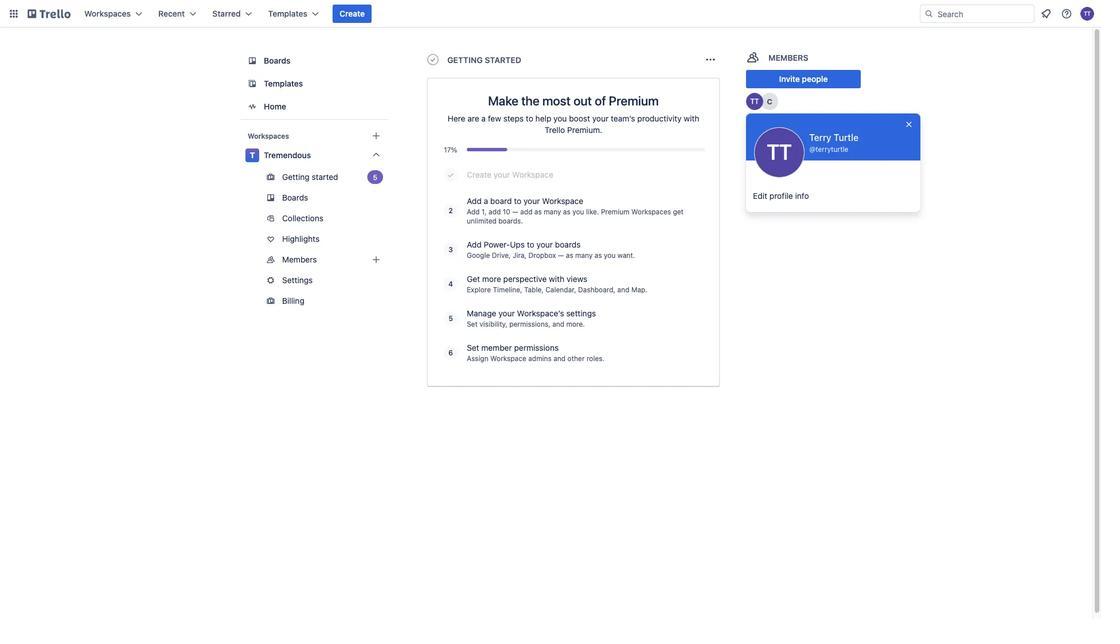 Task type: describe. For each thing, give the bounding box(es) containing it.
settings link
[[241, 271, 388, 290]]

getting started
[[282, 172, 338, 182]]

recent button
[[151, 5, 203, 23]]

getting
[[447, 55, 483, 65]]

map.
[[632, 286, 648, 294]]

3
[[449, 246, 453, 254]]

as down boards on the right of page
[[566, 251, 573, 259]]

of
[[595, 93, 606, 108]]

home
[[264, 102, 286, 111]]

your inside the add power-ups to your boards google drive, jira, dropbox — as many as you want.
[[537, 240, 553, 250]]

with inside get more perspective with views explore timeline, table, calendar, dashboard, and map.
[[549, 275, 565, 284]]

workspace's
[[517, 309, 564, 318]]

1 boards link from the top
[[241, 50, 388, 71]]

settings
[[566, 309, 596, 318]]

invite people button
[[746, 70, 861, 88]]

Search field
[[934, 5, 1034, 22]]

dashboard,
[[578, 286, 616, 294]]

trello
[[545, 125, 565, 135]]

assign
[[467, 355, 489, 363]]

invite people
[[779, 74, 828, 84]]

power-
[[484, 240, 510, 250]]

4
[[449, 280, 453, 288]]

get
[[467, 275, 480, 284]]

primary element
[[0, 0, 1101, 28]]

boards.
[[499, 217, 523, 225]]

premium inside add a board to your workspace add 1, add 10 — add as many as you like. premium workspaces get unlimited boards.
[[601, 208, 630, 216]]

home image
[[246, 100, 259, 114]]

1,
[[482, 208, 487, 216]]

@
[[810, 145, 816, 153]]

your inside add a board to your workspace add 1, add 10 — add as many as you like. premium workspaces get unlimited boards.
[[524, 196, 540, 206]]

a inside "here are a few steps to help you boost your team's productivity with trello premium."
[[482, 114, 486, 123]]

to for board
[[514, 196, 522, 206]]

productivity
[[638, 114, 682, 123]]

billing link
[[241, 292, 388, 310]]

table,
[[524, 286, 544, 294]]

collections
[[282, 214, 324, 223]]

0 notifications image
[[1040, 7, 1053, 21]]

you inside add a board to your workspace add 1, add 10 — add as many as you like. premium workspaces get unlimited boards.
[[573, 208, 584, 216]]

started
[[485, 55, 521, 65]]

2 add from the top
[[467, 208, 480, 216]]

info
[[795, 191, 809, 201]]

0 vertical spatial workspace
[[512, 170, 554, 180]]

17 %
[[444, 146, 457, 154]]

board
[[490, 196, 512, 206]]

your inside the manage your workspace's settings set visibility, permissions, and more.
[[499, 309, 515, 318]]

10
[[503, 208, 511, 216]]

as right 10
[[535, 208, 542, 216]]

most
[[543, 93, 571, 108]]

and inside get more perspective with views explore timeline, table, calendar, dashboard, and map.
[[618, 286, 630, 294]]

more
[[482, 275, 501, 284]]

admins
[[528, 355, 552, 363]]

google
[[467, 251, 490, 259]]

search image
[[925, 9, 934, 18]]

here
[[448, 114, 466, 123]]

want.
[[618, 251, 635, 259]]

create for create your workspace
[[467, 170, 492, 180]]

set member permissions assign workspace admins and other roles.
[[467, 343, 605, 363]]

members link
[[241, 251, 388, 269]]

member
[[481, 343, 512, 353]]

0 horizontal spatial 5
[[373, 173, 377, 181]]

0 horizontal spatial terry turtle (terryturtle) image
[[754, 127, 805, 178]]

getting
[[282, 172, 310, 182]]

starred
[[212, 9, 241, 18]]

1 horizontal spatial workspaces
[[248, 132, 289, 140]]

0 vertical spatial terry turtle (terryturtle) image
[[1081, 7, 1095, 21]]

recent
[[158, 9, 185, 18]]

templates inside templates link
[[264, 79, 303, 88]]

boost
[[569, 114, 590, 123]]

few
[[488, 114, 501, 123]]

permissions,
[[510, 320, 551, 328]]

terry turtle @ terryturtle
[[810, 132, 859, 153]]

as left like.
[[563, 208, 571, 216]]

add a board to your workspace add 1, add 10 — add as many as you like. premium workspaces get unlimited boards.
[[467, 196, 684, 225]]

workspace inside add a board to your workspace add 1, add 10 — add as many as you like. premium workspaces get unlimited boards.
[[542, 196, 584, 206]]

turtle
[[834, 132, 859, 143]]

edit profile info
[[753, 191, 809, 201]]

your inside "here are a few steps to help you boost your team's productivity with trello premium."
[[592, 114, 609, 123]]

workspaces button
[[77, 5, 149, 23]]

chestercheeetah (chestercheeetah) image
[[761, 93, 779, 110]]

and inside set member permissions assign workspace admins and other roles.
[[554, 355, 566, 363]]

here are a few steps to help you boost your team's productivity with trello premium.
[[448, 114, 700, 135]]

template board image
[[246, 77, 259, 91]]

people
[[802, 74, 828, 84]]

add for add a board to your workspace
[[467, 196, 482, 206]]

tremendous
[[264, 151, 311, 160]]

terryturtle
[[816, 145, 849, 153]]

visibility,
[[480, 320, 508, 328]]

more.
[[567, 320, 585, 328]]

make the most out of premium
[[488, 93, 659, 108]]

get
[[673, 208, 684, 216]]

back to home image
[[28, 5, 71, 23]]

1 vertical spatial 5
[[449, 314, 453, 322]]

1 vertical spatial boards
[[282, 193, 308, 203]]

add power-ups to your boards google drive, jira, dropbox — as many as you want.
[[467, 240, 635, 259]]

highlights
[[282, 234, 320, 244]]

as left want.
[[595, 251, 602, 259]]

views
[[567, 275, 588, 284]]

the
[[522, 93, 540, 108]]

t
[[250, 151, 255, 160]]

team's
[[611, 114, 635, 123]]

like.
[[586, 208, 599, 216]]

starred button
[[206, 5, 259, 23]]

premium.
[[567, 125, 602, 135]]

open information menu image
[[1061, 8, 1073, 20]]

edit
[[753, 191, 768, 201]]



Task type: vqa. For each thing, say whether or not it's contained in the screenshot.
Color: green, title: none element
no



Task type: locate. For each thing, give the bounding box(es) containing it.
many inside the add power-ups to your boards google drive, jira, dropbox — as many as you want.
[[575, 251, 593, 259]]

your right board
[[524, 196, 540, 206]]

terry turtle (terryturtle) image
[[1081, 7, 1095, 21], [754, 127, 805, 178]]

and
[[618, 286, 630, 294], [553, 320, 565, 328], [554, 355, 566, 363]]

add right '1,'
[[489, 208, 501, 216]]

2 boards link from the top
[[241, 189, 388, 207]]

and inside the manage your workspace's settings set visibility, permissions, and more.
[[553, 320, 565, 328]]

terry turtle (terryturtle) image right open information menu image
[[1081, 7, 1095, 21]]

0 vertical spatial 5
[[373, 173, 377, 181]]

0 vertical spatial workspaces
[[84, 9, 131, 18]]

workspaces inside workspaces popup button
[[84, 9, 131, 18]]

to inside "here are a few steps to help you boost your team's productivity with trello premium."
[[526, 114, 533, 123]]

1 horizontal spatial many
[[575, 251, 593, 259]]

set inside set member permissions assign workspace admins and other roles.
[[467, 343, 479, 353]]

0 vertical spatial premium
[[609, 93, 659, 108]]

members
[[282, 255, 317, 264]]

0 vertical spatial create
[[340, 9, 365, 18]]

to right board
[[514, 196, 522, 206]]

— inside the add power-ups to your boards google drive, jira, dropbox — as many as you want.
[[558, 251, 564, 259]]

1 horizontal spatial add
[[520, 208, 533, 216]]

1 vertical spatial create
[[467, 170, 492, 180]]

set down manage
[[467, 320, 478, 328]]

2 vertical spatial to
[[527, 240, 535, 250]]

—
[[512, 208, 518, 216], [558, 251, 564, 259]]

set up assign
[[467, 343, 479, 353]]

create your workspace
[[467, 170, 554, 180]]

timeline,
[[493, 286, 522, 294]]

to left help
[[526, 114, 533, 123]]

other
[[568, 355, 585, 363]]

get more perspective with views explore timeline, table, calendar, dashboard, and map.
[[467, 275, 648, 294]]

boards
[[555, 240, 581, 250]]

1 vertical spatial templates
[[264, 79, 303, 88]]

to inside the add power-ups to your boards google drive, jira, dropbox — as many as you want.
[[527, 240, 535, 250]]

workspaces inside add a board to your workspace add 1, add 10 — add as many as you like. premium workspaces get unlimited boards.
[[632, 208, 671, 216]]

and left more. at the right bottom
[[553, 320, 565, 328]]

make
[[488, 93, 519, 108]]

ups
[[510, 240, 525, 250]]

invite
[[779, 74, 800, 84]]

1 set from the top
[[467, 320, 478, 328]]

many inside add a board to your workspace add 1, add 10 — add as many as you like. premium workspaces get unlimited boards.
[[544, 208, 561, 216]]

boards link up templates link
[[241, 50, 388, 71]]

dropbox
[[529, 251, 556, 259]]

workspace down trello
[[512, 170, 554, 180]]

home link
[[241, 96, 388, 117]]

you
[[554, 114, 567, 123], [573, 208, 584, 216], [604, 251, 616, 259]]

%
[[451, 146, 457, 154]]

— for boards
[[558, 251, 564, 259]]

1 vertical spatial a
[[484, 196, 488, 206]]

2 horizontal spatial workspaces
[[632, 208, 671, 216]]

templates right starred "dropdown button"
[[268, 9, 308, 18]]

1 horizontal spatial —
[[558, 251, 564, 259]]

workspace inside set member permissions assign workspace admins and other roles.
[[491, 355, 527, 363]]

boards down getting
[[282, 193, 308, 203]]

with up calendar,
[[549, 275, 565, 284]]

explore
[[467, 286, 491, 294]]

members
[[769, 53, 809, 63]]

0 horizontal spatial you
[[554, 114, 567, 123]]

set
[[467, 320, 478, 328], [467, 343, 479, 353]]

add inside the add power-ups to your boards google drive, jira, dropbox — as many as you want.
[[467, 240, 482, 250]]

2 set from the top
[[467, 343, 479, 353]]

1 vertical spatial many
[[575, 251, 593, 259]]

with right productivity
[[684, 114, 700, 123]]

17
[[444, 146, 451, 154]]

templates button
[[261, 5, 326, 23]]

templates link
[[241, 73, 388, 94]]

1 vertical spatial —
[[558, 251, 564, 259]]

0 horizontal spatial create
[[340, 9, 365, 18]]

premium up team's
[[609, 93, 659, 108]]

1 vertical spatial set
[[467, 343, 479, 353]]

add image
[[369, 253, 383, 267]]

boards right the board image
[[264, 56, 291, 65]]

workspaces
[[84, 9, 131, 18], [248, 132, 289, 140], [632, 208, 671, 216]]

2 vertical spatial add
[[467, 240, 482, 250]]

to right ups
[[527, 240, 535, 250]]

add left '1,'
[[467, 208, 480, 216]]

1 vertical spatial and
[[553, 320, 565, 328]]

a right are
[[482, 114, 486, 123]]

add
[[467, 196, 482, 206], [467, 208, 480, 216], [467, 240, 482, 250]]

0 vertical spatial you
[[554, 114, 567, 123]]

1 vertical spatial workspace
[[542, 196, 584, 206]]

steps
[[504, 114, 524, 123]]

0 vertical spatial with
[[684, 114, 700, 123]]

0 horizontal spatial many
[[544, 208, 561, 216]]

3 add from the top
[[467, 240, 482, 250]]

0 horizontal spatial —
[[512, 208, 518, 216]]

out
[[574, 93, 592, 108]]

0 vertical spatial and
[[618, 286, 630, 294]]

you up trello
[[554, 114, 567, 123]]

1 horizontal spatial create
[[467, 170, 492, 180]]

add for add power-ups to your boards
[[467, 240, 482, 250]]

5 down create a workspace 'icon'
[[373, 173, 377, 181]]

a up '1,'
[[484, 196, 488, 206]]

add up 'unlimited'
[[467, 196, 482, 206]]

create a workspace image
[[369, 129, 383, 143]]

a
[[482, 114, 486, 123], [484, 196, 488, 206]]

0 horizontal spatial workspaces
[[84, 9, 131, 18]]

with inside "here are a few steps to help you boost your team's productivity with trello premium."
[[684, 114, 700, 123]]

1 horizontal spatial you
[[573, 208, 584, 216]]

to inside add a board to your workspace add 1, add 10 — add as many as you like. premium workspaces get unlimited boards.
[[514, 196, 522, 206]]

0 horizontal spatial with
[[549, 275, 565, 284]]

5
[[373, 173, 377, 181], [449, 314, 453, 322]]

0 horizontal spatial add
[[489, 208, 501, 216]]

you inside the add power-ups to your boards google drive, jira, dropbox — as many as you want.
[[604, 251, 616, 259]]

1 horizontal spatial 5
[[449, 314, 453, 322]]

unlimited
[[467, 217, 497, 225]]

permissions
[[514, 343, 559, 353]]

c button
[[761, 93, 779, 110]]

create for create
[[340, 9, 365, 18]]

premium
[[609, 93, 659, 108], [601, 208, 630, 216]]

0 vertical spatial —
[[512, 208, 518, 216]]

your down of
[[592, 114, 609, 123]]

0 vertical spatial templates
[[268, 9, 308, 18]]

0 vertical spatial boards link
[[241, 50, 388, 71]]

settings
[[282, 276, 313, 285]]

1 vertical spatial you
[[573, 208, 584, 216]]

— inside add a board to your workspace add 1, add 10 — add as many as you like. premium workspaces get unlimited boards.
[[512, 208, 518, 216]]

manage
[[467, 309, 496, 318]]

boards link
[[241, 50, 388, 71], [241, 189, 388, 207]]

started
[[312, 172, 338, 182]]

to for ups
[[527, 240, 535, 250]]

manage your workspace's settings set visibility, permissions, and more.
[[467, 309, 596, 328]]

0 vertical spatial many
[[544, 208, 561, 216]]

0 vertical spatial a
[[482, 114, 486, 123]]

1 add from the top
[[467, 196, 482, 206]]

2
[[449, 207, 453, 215]]

create button
[[333, 5, 372, 23]]

perspective
[[503, 275, 547, 284]]

your
[[592, 114, 609, 123], [494, 170, 510, 180], [524, 196, 540, 206], [537, 240, 553, 250], [499, 309, 515, 318]]

you left like.
[[573, 208, 584, 216]]

create
[[340, 9, 365, 18], [467, 170, 492, 180]]

close image
[[905, 120, 914, 129]]

add
[[489, 208, 501, 216], [520, 208, 533, 216]]

your up board
[[494, 170, 510, 180]]

templates
[[268, 9, 308, 18], [264, 79, 303, 88]]

to
[[526, 114, 533, 123], [514, 196, 522, 206], [527, 240, 535, 250]]

boards link up collections link
[[241, 189, 388, 207]]

jira,
[[513, 251, 527, 259]]

c
[[767, 97, 773, 106]]

and left map.
[[618, 286, 630, 294]]

you inside "here are a few steps to help you boost your team's productivity with trello premium."
[[554, 114, 567, 123]]

2 vertical spatial workspace
[[491, 355, 527, 363]]

1 vertical spatial premium
[[601, 208, 630, 216]]

are
[[468, 114, 479, 123]]

2 horizontal spatial you
[[604, 251, 616, 259]]

— down boards on the right of page
[[558, 251, 564, 259]]

1 add from the left
[[489, 208, 501, 216]]

1 vertical spatial with
[[549, 275, 565, 284]]

board image
[[246, 54, 259, 68]]

2 vertical spatial and
[[554, 355, 566, 363]]

terry turtle (terryturtle) image left @
[[754, 127, 805, 178]]

create inside button
[[340, 9, 365, 18]]

premium right like.
[[601, 208, 630, 216]]

1 vertical spatial to
[[514, 196, 522, 206]]

1 horizontal spatial with
[[684, 114, 700, 123]]

workspace
[[512, 170, 554, 180], [542, 196, 584, 206], [491, 355, 527, 363]]

1 vertical spatial terry turtle (terryturtle) image
[[754, 127, 805, 178]]

1 vertical spatial add
[[467, 208, 480, 216]]

— right 10
[[512, 208, 518, 216]]

you left want.
[[604, 251, 616, 259]]

with
[[684, 114, 700, 123], [549, 275, 565, 284]]

and left other
[[554, 355, 566, 363]]

add up boards.
[[520, 208, 533, 216]]

0 vertical spatial to
[[526, 114, 533, 123]]

2 vertical spatial workspaces
[[632, 208, 671, 216]]

0 vertical spatial set
[[467, 320, 478, 328]]

a inside add a board to your workspace add 1, add 10 — add as many as you like. premium workspaces get unlimited boards.
[[484, 196, 488, 206]]

help
[[536, 114, 552, 123]]

1 vertical spatial boards link
[[241, 189, 388, 207]]

boards
[[264, 56, 291, 65], [282, 193, 308, 203]]

2 vertical spatial you
[[604, 251, 616, 259]]

— for workspace
[[512, 208, 518, 216]]

0 vertical spatial add
[[467, 196, 482, 206]]

2 add from the left
[[520, 208, 533, 216]]

0 vertical spatial boards
[[264, 56, 291, 65]]

getting started
[[447, 55, 521, 65]]

set inside the manage your workspace's settings set visibility, permissions, and more.
[[467, 320, 478, 328]]

collections link
[[241, 209, 388, 228]]

terry
[[810, 132, 832, 143]]

as
[[535, 208, 542, 216], [563, 208, 571, 216], [566, 251, 573, 259], [595, 251, 602, 259]]

workspace down member
[[491, 355, 527, 363]]

many down boards on the right of page
[[575, 251, 593, 259]]

profile
[[770, 191, 793, 201]]

your up dropbox
[[537, 240, 553, 250]]

add up google
[[467, 240, 482, 250]]

your up visibility,
[[499, 309, 515, 318]]

workspace up boards on the right of page
[[542, 196, 584, 206]]

many
[[544, 208, 561, 216], [575, 251, 593, 259]]

many up boards on the right of page
[[544, 208, 561, 216]]

billing
[[282, 296, 305, 306]]

1 vertical spatial workspaces
[[248, 132, 289, 140]]

highlights link
[[241, 230, 388, 248]]

5 left manage
[[449, 314, 453, 322]]

templates inside templates popup button
[[268, 9, 308, 18]]

terry turtle (terryturtle) image
[[746, 93, 764, 110]]

roles.
[[587, 355, 605, 363]]

1 horizontal spatial terry turtle (terryturtle) image
[[1081, 7, 1095, 21]]

drive,
[[492, 251, 511, 259]]

templates up home
[[264, 79, 303, 88]]



